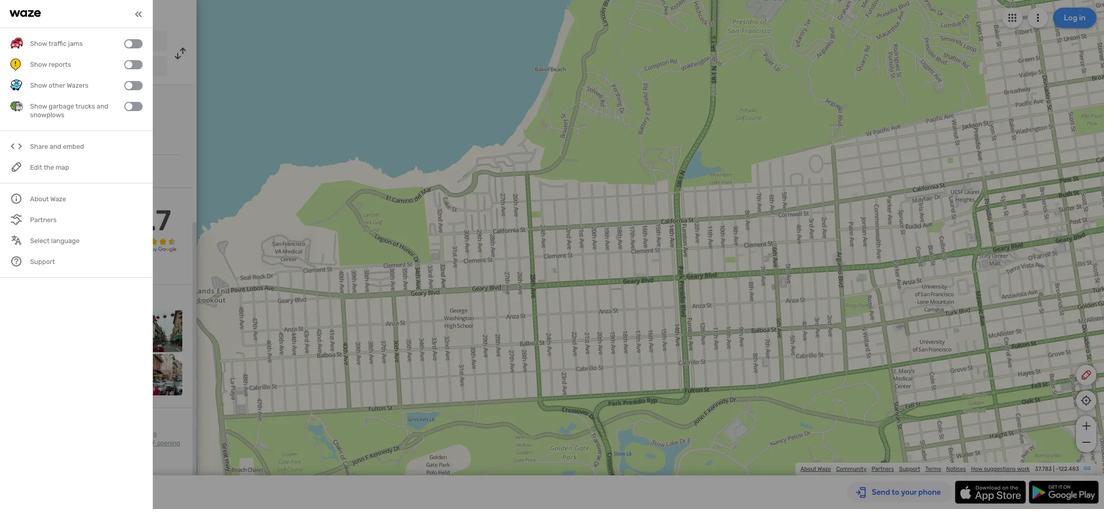 Task type: locate. For each thing, give the bounding box(es) containing it.
chinatown, sf driving directions link
[[10, 431, 157, 447]]

image 8 of chinatown, sf image
[[141, 354, 182, 396]]

chinatown down san francisco
[[37, 63, 73, 71]]

driving
[[61, 8, 91, 19]]

122.483
[[1059, 466, 1080, 472]]

1 vertical spatial san
[[77, 64, 88, 71]]

1 horizontal spatial sf
[[148, 440, 156, 447]]

|
[[1054, 466, 1055, 472]]

zoom out image
[[1081, 436, 1093, 448]]

1 vertical spatial directions
[[10, 440, 39, 447]]

sf for opening
[[148, 440, 156, 447]]

directions
[[94, 8, 136, 19], [10, 440, 39, 447]]

francisco, down san francisco button
[[89, 64, 118, 71]]

sf left 'driving'
[[128, 431, 136, 438]]

sf inside chinatown, sf driving directions
[[128, 431, 136, 438]]

0 vertical spatial francisco,
[[89, 64, 118, 71]]

-
[[1057, 466, 1059, 472]]

how suggestions work link
[[972, 466, 1031, 472]]

3
[[10, 225, 14, 234]]

0 horizontal spatial ca,
[[60, 107, 72, 116]]

chinatown san francisco, ca, usa
[[37, 63, 143, 71], [10, 93, 88, 116]]

0 vertical spatial chinatown,
[[94, 431, 127, 438]]

share
[[30, 143, 48, 151]]

francisco,
[[89, 64, 118, 71], [25, 107, 59, 116]]

1 vertical spatial chinatown
[[10, 93, 64, 105]]

chinatown down location image
[[10, 93, 64, 105]]

americanchinatown.com
[[31, 167, 113, 175]]

share and embed link
[[10, 136, 143, 157]]

1 vertical spatial usa
[[73, 107, 88, 116]]

0 vertical spatial ca,
[[120, 64, 129, 71]]

directions up hours
[[10, 440, 39, 447]]

about waze link
[[801, 466, 832, 472]]

current location image
[[10, 35, 22, 47]]

chinatown, inside chinatown, sf driving directions
[[94, 431, 127, 438]]

1 horizontal spatial usa
[[131, 64, 143, 71]]

usa
[[131, 64, 143, 71], [73, 107, 88, 116]]

usa up share and embed link
[[73, 107, 88, 116]]

2 vertical spatial san
[[10, 107, 23, 116]]

san inside button
[[37, 37, 50, 46]]

chinatown, down 'driving'
[[115, 440, 147, 447]]

sf
[[128, 431, 136, 438], [148, 440, 156, 447]]

1 vertical spatial francisco,
[[25, 107, 59, 116]]

0 horizontal spatial directions
[[10, 440, 39, 447]]

directions up san francisco button
[[94, 8, 136, 19]]

san left francisco
[[37, 37, 50, 46]]

driving
[[137, 431, 157, 438]]

francisco, up share
[[25, 107, 59, 116]]

chinatown, up "chinatown, sf opening hours" link
[[94, 431, 127, 438]]

san down francisco
[[77, 64, 88, 71]]

chinatown san francisco, ca, usa down san francisco button
[[37, 63, 143, 71]]

ca, up embed
[[60, 107, 72, 116]]

embed
[[63, 143, 84, 151]]

share and embed
[[30, 143, 84, 151]]

reviews
[[30, 267, 56, 275]]

pencil image
[[1081, 369, 1093, 381]]

0 horizontal spatial san
[[10, 107, 23, 116]]

0 vertical spatial sf
[[128, 431, 136, 438]]

1 vertical spatial chinatown,
[[115, 440, 147, 447]]

san up code icon on the left top of page
[[10, 107, 23, 116]]

hours
[[10, 449, 27, 456]]

support link
[[900, 466, 921, 472]]

chinatown,
[[94, 431, 127, 438], [115, 440, 147, 447]]

show reviews
[[10, 267, 56, 275]]

chinatown, inside chinatown, sf opening hours
[[115, 440, 147, 447]]

image 4 of chinatown, sf image
[[141, 310, 182, 352]]

terms
[[926, 466, 942, 472]]

ca,
[[120, 64, 129, 71], [60, 107, 72, 116]]

usa down san francisco button
[[131, 64, 143, 71]]

about
[[801, 466, 817, 472]]

chinatown san francisco, ca, usa up and
[[10, 93, 88, 116]]

1 horizontal spatial san
[[37, 37, 50, 46]]

how
[[972, 466, 983, 472]]

chinatown
[[37, 63, 73, 71], [10, 93, 64, 105]]

support
[[900, 466, 921, 472]]

1 vertical spatial sf
[[148, 440, 156, 447]]

review
[[10, 196, 34, 204]]

0 vertical spatial directions
[[94, 8, 136, 19]]

ca, down san francisco button
[[120, 64, 129, 71]]

work
[[1018, 466, 1031, 472]]

suggestions
[[985, 466, 1017, 472]]

0 horizontal spatial sf
[[128, 431, 136, 438]]

0 horizontal spatial francisco,
[[25, 107, 59, 116]]

americanchinatown.com link
[[31, 167, 113, 175]]

notices
[[947, 466, 967, 472]]

san
[[37, 37, 50, 46], [77, 64, 88, 71], [10, 107, 23, 116]]

1
[[10, 242, 13, 250]]

sf down 'driving'
[[148, 440, 156, 447]]

notices link
[[947, 466, 967, 472]]

sf inside chinatown, sf opening hours
[[148, 440, 156, 447]]

1 vertical spatial ca,
[[60, 107, 72, 116]]

0 vertical spatial san
[[37, 37, 50, 46]]

5
[[10, 209, 14, 218]]

37.783 | -122.483
[[1036, 466, 1080, 472]]

terms link
[[926, 466, 942, 472]]



Task type: describe. For each thing, give the bounding box(es) containing it.
2 horizontal spatial san
[[77, 64, 88, 71]]

chinatown inside chinatown san francisco, ca, usa
[[10, 93, 64, 105]]

link image
[[1084, 464, 1092, 472]]

waze
[[818, 466, 832, 472]]

zoom in image
[[1081, 420, 1093, 432]]

location image
[[10, 60, 22, 72]]

show
[[10, 267, 29, 275]]

1 horizontal spatial directions
[[94, 8, 136, 19]]

2
[[10, 234, 14, 242]]

francisco
[[52, 37, 84, 46]]

4.7
[[131, 204, 171, 238]]

driving directions
[[61, 8, 136, 19]]

chinatown, sf driving directions
[[10, 431, 157, 447]]

review summary
[[10, 196, 67, 204]]

san francisco
[[37, 37, 84, 46]]

sf for driving
[[128, 431, 136, 438]]

and
[[50, 143, 61, 151]]

0 vertical spatial chinatown
[[37, 63, 73, 71]]

community
[[837, 466, 867, 472]]

0 horizontal spatial usa
[[73, 107, 88, 116]]

0 vertical spatial usa
[[131, 64, 143, 71]]

computer image
[[10, 165, 22, 177]]

opening
[[157, 440, 180, 447]]

chinatown, sf opening hours
[[10, 440, 180, 456]]

directions inside chinatown, sf driving directions
[[10, 440, 39, 447]]

code image
[[10, 140, 23, 153]]

1 horizontal spatial francisco,
[[89, 64, 118, 71]]

partners
[[872, 466, 895, 472]]

chinatown, sf opening hours link
[[10, 440, 180, 456]]

0 vertical spatial chinatown san francisco, ca, usa
[[37, 63, 143, 71]]

1 vertical spatial chinatown san francisco, ca, usa
[[10, 93, 88, 116]]

summary
[[36, 196, 67, 204]]

5 4 3 2 1
[[10, 209, 15, 250]]

chinatown, for opening
[[115, 440, 147, 447]]

chinatown, for driving
[[94, 431, 127, 438]]

partners link
[[872, 466, 895, 472]]

1 horizontal spatial ca,
[[120, 64, 129, 71]]

about waze community partners support terms notices how suggestions work
[[801, 466, 1031, 472]]

37.783
[[1036, 466, 1053, 472]]

community link
[[837, 466, 867, 472]]

san francisco button
[[30, 31, 167, 51]]

4
[[10, 217, 15, 226]]



Task type: vqa. For each thing, say whether or not it's contained in the screenshot.
SHARE
yes



